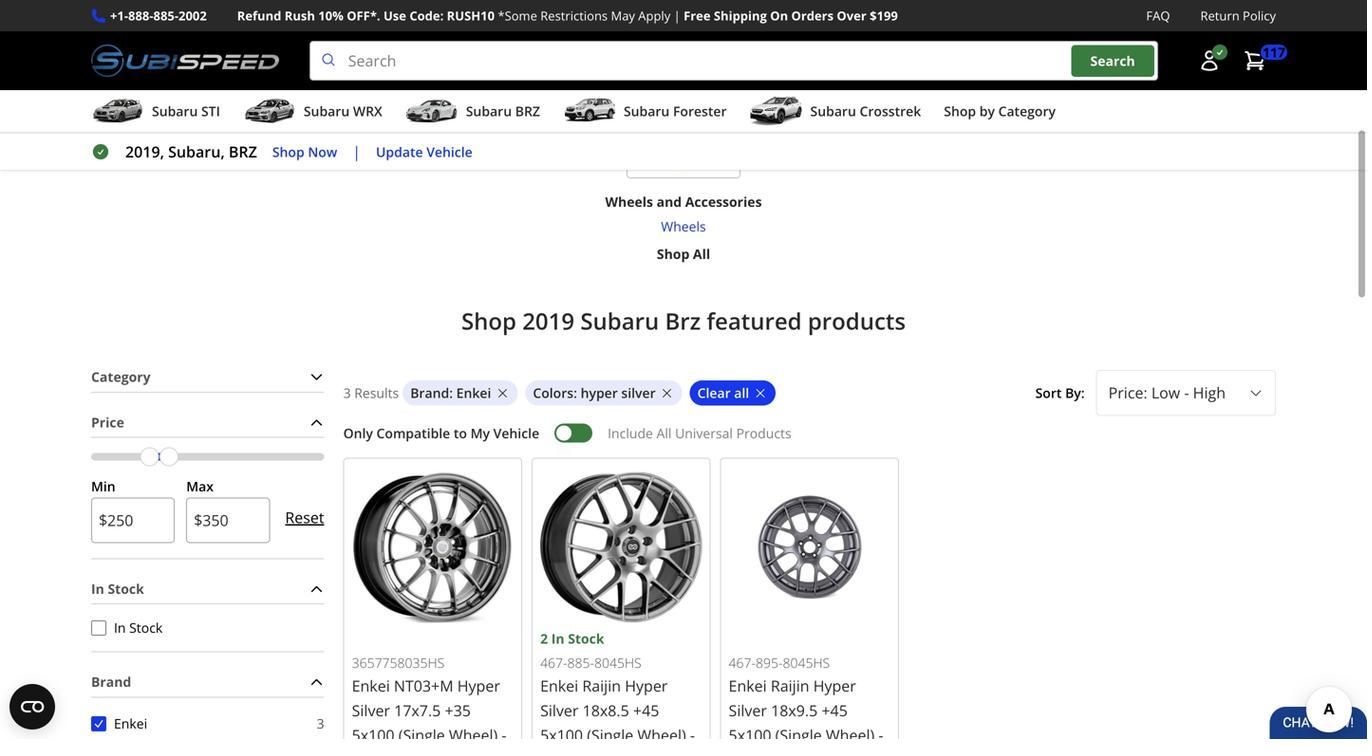 Task type: locate. For each thing, give the bounding box(es) containing it.
1 horizontal spatial (single
[[587, 725, 634, 740]]

silver
[[621, 384, 656, 402]]

3 for 3
[[317, 715, 324, 733]]

1 8045hs from the left
[[783, 654, 830, 672]]

1 vertical spatial all
[[657, 424, 672, 442]]

subaru brz
[[466, 102, 540, 120]]

in stock up the in stock button
[[91, 580, 144, 598]]

0 horizontal spatial brz
[[229, 142, 257, 162]]

0 horizontal spatial all
[[657, 424, 672, 442]]

2 silver from the left
[[729, 701, 767, 721]]

2 vertical spatial wheels
[[661, 218, 706, 236]]

+45
[[822, 701, 848, 721], [633, 701, 659, 721]]

hyper inside "467-895-8045hs enkei raijin hyper silver 18x9.5 +45 5x100 (single wheel)"
[[813, 676, 856, 696]]

all right include
[[657, 424, 672, 442]]

a subaru forester thumbnail image image
[[563, 97, 616, 125]]

: left hyper
[[574, 384, 577, 402]]

5x100 inside "467-895-8045hs enkei raijin hyper silver 18x9.5 +45 5x100 (single wheel)"
[[729, 725, 772, 740]]

open widget image
[[9, 685, 55, 730]]

shop by category button
[[944, 94, 1056, 132]]

0 horizontal spatial brand
[[91, 673, 131, 691]]

1 horizontal spatial brand
[[410, 384, 449, 402]]

by:
[[1065, 384, 1085, 402]]

raijin inside 2 in stock 467-885-8045hs enkei raijin hyper silver 18x8.5 +45 5x100 (single wheel)
[[582, 676, 621, 696]]

brz left a subaru forester thumbnail image
[[515, 102, 540, 120]]

0 horizontal spatial 5x100
[[352, 725, 395, 740]]

results
[[354, 384, 399, 402]]

2 in stock 467-885-8045hs enkei raijin hyper silver 18x8.5 +45 5x100 (single wheel)
[[540, 630, 701, 740]]

+45 right 18x9.5
[[822, 701, 848, 721]]

1 467- from the left
[[729, 654, 756, 672]]

colors
[[533, 384, 574, 402]]

117
[[1263, 43, 1286, 61]]

silver inside 2 in stock 467-885-8045hs enkei raijin hyper silver 18x8.5 +45 5x100 (single wheel)
[[540, 701, 579, 721]]

2019 for shop 2019 subaru brz featured products
[[522, 306, 575, 337]]

|
[[674, 7, 681, 24], [353, 142, 361, 162]]

subaru inside dropdown button
[[624, 102, 670, 120]]

2 (single from the left
[[775, 725, 822, 740]]

stock down min text box
[[108, 580, 144, 598]]

0 horizontal spatial +45
[[633, 701, 659, 721]]

2 raijin from the left
[[582, 676, 621, 696]]

1 horizontal spatial by
[[980, 102, 995, 120]]

(single down 18x8.5
[[587, 725, 634, 740]]

0 horizontal spatial in
[[91, 580, 104, 598]]

subaru up the silver
[[580, 306, 659, 337]]

reset
[[285, 507, 324, 528]]

0 horizontal spatial vehicle
[[427, 143, 473, 161]]

0 horizontal spatial by
[[894, 8, 920, 39]]

1 horizontal spatial :
[[574, 384, 577, 402]]

1 horizontal spatial brz
[[665, 306, 701, 337]]

1 horizontal spatial brz
[[515, 102, 540, 120]]

2 8045hs from the left
[[594, 654, 642, 672]]

3 silver from the left
[[540, 701, 579, 721]]

in inside 2 in stock 467-885-8045hs enkei raijin hyper silver 18x8.5 +45 5x100 (single wheel)
[[551, 630, 565, 648]]

Select... button
[[1096, 370, 1276, 416]]

0 vertical spatial in stock
[[91, 580, 144, 598]]

brand : enkei
[[410, 384, 491, 402]]

1 horizontal spatial 5x100
[[540, 725, 583, 740]]

1 (single from the left
[[399, 725, 445, 740]]

brz down shop all link
[[665, 306, 701, 337]]

+1-888-885-2002 link
[[110, 6, 207, 26]]

subaru
[[462, 8, 541, 39], [152, 102, 198, 120], [304, 102, 350, 120], [466, 102, 512, 120], [624, 102, 670, 120], [810, 102, 856, 120], [580, 306, 659, 337]]

subaru right the a subaru crosstrek thumbnail image at the right of page
[[810, 102, 856, 120]]

(single down 18x9.5
[[775, 725, 822, 740]]

shop down wheels link
[[657, 245, 690, 263]]

minimum slider
[[140, 448, 159, 467]]

1 horizontal spatial 885-
[[567, 654, 594, 672]]

enkei down 3657758035hs
[[352, 676, 390, 696]]

+35
[[445, 701, 471, 721]]

2 : from the left
[[574, 384, 577, 402]]

0 horizontal spatial 3
[[317, 715, 324, 733]]

clear all
[[698, 384, 749, 402]]

0 vertical spatial brand
[[410, 384, 449, 402]]

5x100 down 18x8.5
[[540, 725, 583, 740]]

0 vertical spatial 885-
[[153, 7, 179, 24]]

2 467- from the left
[[540, 654, 567, 672]]

update
[[376, 143, 423, 161]]

+45 right 18x8.5
[[633, 701, 659, 721]]

1 horizontal spatial all
[[693, 245, 710, 263]]

stock right 2
[[568, 630, 604, 648]]

subaru right code:
[[462, 8, 541, 39]]

in up the in stock button
[[91, 580, 104, 598]]

hyper inside 3657758035hs enkei nt03+m hyper silver 17x7.5 +35 5x100 (single wheel)
[[457, 676, 500, 696]]

1 : from the left
[[449, 384, 453, 402]]

all
[[734, 384, 749, 402]]

885- inside 2 in stock 467-885-8045hs enkei raijin hyper silver 18x8.5 +45 5x100 (single wheel)
[[567, 654, 594, 672]]

+1-888-885-2002
[[110, 7, 207, 24]]

brz right subaru,
[[229, 142, 257, 162]]

raijin up 18x8.5
[[582, 676, 621, 696]]

my
[[471, 424, 490, 442]]

code:
[[410, 7, 444, 24]]

0 horizontal spatial :
[[449, 384, 453, 402]]

1 5x100 from the left
[[352, 725, 395, 740]]

search button
[[1072, 45, 1154, 77]]

2 hyper from the left
[[813, 676, 856, 696]]

may
[[611, 7, 635, 24]]

0 vertical spatial wheels
[[588, 8, 668, 39]]

5x100 inside 2 in stock 467-885-8045hs enkei raijin hyper silver 18x8.5 +45 5x100 (single wheel)
[[540, 725, 583, 740]]

shop right crosstrek
[[944, 102, 976, 120]]

subaru left forester
[[624, 102, 670, 120]]

brz right *some
[[547, 8, 582, 39]]

vehicle
[[427, 143, 473, 161], [493, 424, 539, 442]]

subaru wrx button
[[243, 94, 382, 132]]

silver
[[352, 701, 390, 721], [729, 701, 767, 721], [540, 701, 579, 721]]

: for brand
[[449, 384, 453, 402]]

3 5x100 from the left
[[540, 725, 583, 740]]

2 5x100 from the left
[[729, 725, 772, 740]]

2019
[[404, 8, 456, 39], [522, 306, 575, 337]]

0 horizontal spatial silver
[[352, 701, 390, 721]]

enkei down 895-
[[729, 676, 767, 696]]

1 horizontal spatial 467-
[[729, 654, 756, 672]]

enkei up my
[[456, 384, 491, 402]]

0 vertical spatial vehicle
[[427, 143, 473, 161]]

shop up 'brand : enkei'
[[461, 306, 517, 337]]

shop inside dropdown button
[[944, 102, 976, 120]]

raijin
[[771, 676, 810, 696], [582, 676, 621, 696]]

1 horizontal spatial hyper
[[625, 676, 668, 696]]

1 vertical spatial brz
[[665, 306, 701, 337]]

in right the in stock button
[[114, 619, 126, 637]]

885- right +1-
[[153, 7, 179, 24]]

0 vertical spatial 3
[[343, 384, 351, 402]]

in stock button
[[91, 575, 324, 604]]

only compatible to my vehicle
[[343, 424, 539, 442]]

1 vertical spatial 3
[[317, 715, 324, 733]]

(single down 17x7.5
[[399, 725, 445, 740]]

0 vertical spatial by
[[894, 8, 920, 39]]

in stock right the in stock button
[[114, 619, 163, 637]]

hyper
[[457, 676, 500, 696], [813, 676, 856, 696], [625, 676, 668, 696]]

raijin up 18x9.5
[[771, 676, 810, 696]]

brand inside brand dropdown button
[[91, 673, 131, 691]]

subaru inside 'dropdown button'
[[466, 102, 512, 120]]

1 horizontal spatial 8045hs
[[783, 654, 830, 672]]

hyper up 18x8.5
[[625, 676, 668, 696]]

467-
[[729, 654, 756, 672], [540, 654, 567, 672]]

2 horizontal spatial silver
[[729, 701, 767, 721]]

vehicle right my
[[493, 424, 539, 442]]

subaru left sti
[[152, 102, 198, 120]]

reset button
[[285, 495, 324, 541]]

subaru sti button
[[91, 94, 220, 132]]

2019 up colors
[[522, 306, 575, 337]]

subaru up now
[[304, 102, 350, 120]]

enkei
[[456, 384, 491, 402], [352, 676, 390, 696], [729, 676, 767, 696], [540, 676, 578, 696], [114, 715, 147, 733]]

subaru for subaru wrx
[[304, 102, 350, 120]]

3657758035hs
[[352, 654, 445, 672]]

0 horizontal spatial (single
[[399, 725, 445, 740]]

in right 2
[[551, 630, 565, 648]]

1 horizontal spatial 2019
[[522, 306, 575, 337]]

0 horizontal spatial brz
[[547, 8, 582, 39]]

| right now
[[353, 142, 361, 162]]

apply
[[638, 7, 671, 24]]

vehicle down a subaru brz thumbnail image
[[427, 143, 473, 161]]

stock
[[108, 580, 144, 598], [129, 619, 163, 637], [568, 630, 604, 648]]

1 vertical spatial vehicle
[[493, 424, 539, 442]]

category button
[[91, 363, 324, 392]]

8045hs up 18x8.5
[[594, 654, 642, 672]]

vehicle inside button
[[427, 143, 473, 161]]

885-
[[153, 7, 179, 24], [567, 654, 594, 672]]

| left free
[[674, 7, 681, 24]]

1 horizontal spatial silver
[[540, 701, 579, 721]]

18x9.5
[[771, 701, 818, 721]]

0 horizontal spatial 467-
[[540, 654, 567, 672]]

0 horizontal spatial hyper
[[457, 676, 500, 696]]

: up only compatible to my vehicle
[[449, 384, 453, 402]]

refund
[[237, 7, 281, 24]]

1 horizontal spatial 3
[[343, 384, 351, 402]]

upgrades
[[783, 8, 888, 39]]

1 horizontal spatial +45
[[822, 701, 848, 721]]

category
[[91, 368, 151, 386]]

+45 inside 2 in stock 467-885-8045hs enkei raijin hyper silver 18x8.5 +45 5x100 (single wheel)
[[633, 701, 659, 721]]

products
[[808, 306, 906, 337]]

1 +45 from the left
[[822, 701, 848, 721]]

brand up enkei button
[[91, 673, 131, 691]]

silver left 18x9.5
[[729, 701, 767, 721]]

0 vertical spatial brz
[[515, 102, 540, 120]]

5x100 down 17x7.5
[[352, 725, 395, 740]]

wheels
[[588, 8, 668, 39], [605, 193, 653, 211], [661, 218, 706, 236]]

8045hs up 18x9.5
[[783, 654, 830, 672]]

all inside wheels and accessories wheels shop all
[[693, 245, 710, 263]]

subispeed logo image
[[91, 41, 279, 81]]

Min text field
[[91, 498, 175, 543]]

0 vertical spatial brz
[[547, 8, 582, 39]]

hyper up +35
[[457, 676, 500, 696]]

subaru crosstrek
[[810, 102, 921, 120]]

1 vertical spatial category
[[998, 102, 1056, 120]]

brand up only compatible to my vehicle
[[410, 384, 449, 402]]

2 horizontal spatial 5x100
[[729, 725, 772, 740]]

shop for shop 2019 subaru brz featured products
[[461, 306, 517, 337]]

888-
[[128, 7, 153, 24]]

885- up 18x8.5
[[567, 654, 594, 672]]

2019 right off*.
[[404, 8, 456, 39]]

3 hyper from the left
[[625, 676, 668, 696]]

1 vertical spatial |
[[353, 142, 361, 162]]

shop for shop now
[[272, 143, 305, 161]]

1 vertical spatial 885-
[[567, 654, 594, 672]]

0 vertical spatial all
[[693, 245, 710, 263]]

0 horizontal spatial 8045hs
[[594, 654, 642, 672]]

1 raijin from the left
[[771, 676, 810, 696]]

all down wheels link
[[693, 245, 710, 263]]

1 hyper from the left
[[457, 676, 500, 696]]

5x100 down 18x9.5
[[729, 725, 772, 740]]

2 horizontal spatial hyper
[[813, 676, 856, 696]]

1 horizontal spatial raijin
[[771, 676, 810, 696]]

search input field
[[309, 41, 1158, 81]]

In Stock button
[[91, 621, 106, 636]]

silver left 17x7.5
[[352, 701, 390, 721]]

117 button
[[1234, 42, 1288, 80]]

in stock inside dropdown button
[[91, 580, 144, 598]]

0 horizontal spatial raijin
[[582, 676, 621, 696]]

shop left code:
[[343, 8, 398, 39]]

: for colors
[[574, 384, 577, 402]]

3 (single from the left
[[587, 725, 634, 740]]

shop now link
[[272, 141, 337, 163]]

category inside dropdown button
[[998, 102, 1056, 120]]

subaru sti
[[152, 102, 220, 120]]

update vehicle button
[[376, 141, 473, 163]]

1 vertical spatial by
[[980, 102, 995, 120]]

stock right the in stock button
[[129, 619, 163, 637]]

enkei down 2
[[540, 676, 578, 696]]

hyper up 18x9.5
[[813, 676, 856, 696]]

subaru right a subaru brz thumbnail image
[[466, 102, 512, 120]]

(single
[[399, 725, 445, 740], [775, 725, 822, 740], [587, 725, 634, 740]]

1 vertical spatial 2019
[[522, 306, 575, 337]]

(single inside 2 in stock 467-885-8045hs enkei raijin hyper silver 18x8.5 +45 5x100 (single wheel)
[[587, 725, 634, 740]]

only
[[343, 424, 373, 442]]

1 vertical spatial brand
[[91, 673, 131, 691]]

1 silver from the left
[[352, 701, 390, 721]]

accessories
[[685, 193, 762, 211]]

2 horizontal spatial in
[[551, 630, 565, 648]]

enkei raijin hyper silver 18x9.5 +45 5x100 (single wheel) - 2013-2024 subaru brz / scion fr-s / toyota gr86 / 2014-2018 subaru forester image
[[729, 467, 891, 629]]

wheels link
[[661, 216, 706, 238]]

2 horizontal spatial (single
[[775, 725, 822, 740]]

1 horizontal spatial vehicle
[[493, 424, 539, 442]]

0 vertical spatial 2019
[[404, 8, 456, 39]]

subaru wrx
[[304, 102, 382, 120]]

shop left now
[[272, 143, 305, 161]]

silver left 18x8.5
[[540, 701, 579, 721]]

1 horizontal spatial |
[[674, 7, 681, 24]]

rush
[[285, 7, 315, 24]]

enkei right enkei button
[[114, 715, 147, 733]]

3 for 3 results
[[343, 384, 351, 402]]

subaru forester
[[624, 102, 727, 120]]

2 +45 from the left
[[633, 701, 659, 721]]

a subaru wrx thumbnail image image
[[243, 97, 296, 125]]

0 horizontal spatial 2019
[[404, 8, 456, 39]]

brz for wheels
[[547, 8, 582, 39]]

(single inside "467-895-8045hs enkei raijin hyper silver 18x9.5 +45 5x100 (single wheel)"
[[775, 725, 822, 740]]

subaru for subaru forester
[[624, 102, 670, 120]]



Task type: describe. For each thing, give the bounding box(es) containing it.
enkei inside 3657758035hs enkei nt03+m hyper silver 17x7.5 +35 5x100 (single wheel)
[[352, 676, 390, 696]]

stock inside 2 in stock 467-885-8045hs enkei raijin hyper silver 18x8.5 +45 5x100 (single wheel)
[[568, 630, 604, 648]]

silver inside "467-895-8045hs enkei raijin hyper silver 18x9.5 +45 5x100 (single wheel)"
[[729, 701, 767, 721]]

shop by category
[[944, 102, 1056, 120]]

update vehicle
[[376, 143, 473, 161]]

nt03+m
[[394, 676, 453, 696]]

stock inside dropdown button
[[108, 580, 144, 598]]

free
[[684, 7, 711, 24]]

subaru for subaru crosstrek
[[810, 102, 856, 120]]

+1-
[[110, 7, 128, 24]]

2019,
[[125, 142, 164, 162]]

wrx
[[353, 102, 382, 120]]

maximum slider
[[159, 448, 178, 467]]

orders
[[791, 7, 834, 24]]

brand for brand : enkei
[[410, 384, 449, 402]]

Max text field
[[186, 498, 270, 543]]

1 vertical spatial brz
[[229, 142, 257, 162]]

467- inside 2 in stock 467-885-8045hs enkei raijin hyper silver 18x8.5 +45 5x100 (single wheel)
[[540, 654, 567, 672]]

0 vertical spatial |
[[674, 7, 681, 24]]

shop for shop 2019 subaru brz wheels and tires upgrades by category
[[343, 8, 398, 39]]

a subaru brz thumbnail image image
[[405, 97, 458, 125]]

price
[[91, 413, 124, 431]]

brz inside subaru brz 'dropdown button'
[[515, 102, 540, 120]]

shop now
[[272, 143, 337, 161]]

policy
[[1243, 7, 1276, 24]]

8045hs inside 2 in stock 467-885-8045hs enkei raijin hyper silver 18x8.5 +45 5x100 (single wheel)
[[594, 654, 642, 672]]

silver inside 3657758035hs enkei nt03+m hyper silver 17x7.5 +35 5x100 (single wheel)
[[352, 701, 390, 721]]

1 vertical spatial wheels
[[605, 193, 653, 211]]

$199
[[870, 7, 898, 24]]

off*.
[[347, 7, 380, 24]]

subaru forester button
[[563, 94, 727, 132]]

min
[[91, 478, 116, 496]]

restrictions
[[541, 7, 608, 24]]

price button
[[91, 408, 324, 437]]

return
[[1201, 7, 1240, 24]]

by inside dropdown button
[[980, 102, 995, 120]]

select... image
[[1249, 386, 1264, 401]]

17x7.5
[[394, 701, 441, 721]]

2
[[540, 630, 548, 648]]

return policy
[[1201, 7, 1276, 24]]

raijin inside "467-895-8045hs enkei raijin hyper silver 18x9.5 +45 5x100 (single wheel)"
[[771, 676, 810, 696]]

rush10
[[447, 7, 495, 24]]

0 vertical spatial category
[[926, 8, 1024, 39]]

a subaru sti thumbnail image image
[[91, 97, 144, 125]]

shop 2019 subaru brz wheels and tires upgrades by category
[[343, 8, 1024, 39]]

895-
[[756, 654, 783, 672]]

include
[[608, 424, 653, 442]]

wheels and accessories image image
[[627, 65, 741, 179]]

2019, subaru, brz
[[125, 142, 257, 162]]

a subaru crosstrek thumbnail image image
[[750, 97, 803, 125]]

brand button
[[91, 668, 324, 697]]

sort by:
[[1036, 384, 1085, 402]]

subaru for subaru sti
[[152, 102, 198, 120]]

faq
[[1146, 7, 1170, 24]]

18x8.5
[[583, 701, 629, 721]]

subaru for subaru brz
[[466, 102, 512, 120]]

refund rush 10% off*. use code: rush10 *some restrictions may apply | free shipping on orders over $199
[[237, 7, 898, 24]]

return policy link
[[1201, 6, 1276, 26]]

2002
[[179, 7, 207, 24]]

hyper
[[581, 384, 618, 402]]

467- inside "467-895-8045hs enkei raijin hyper silver 18x9.5 +45 5x100 (single wheel)"
[[729, 654, 756, 672]]

on
[[770, 7, 788, 24]]

faq link
[[1146, 6, 1170, 26]]

button image
[[1198, 49, 1221, 72]]

hyper inside 2 in stock 467-885-8045hs enkei raijin hyper silver 18x8.5 +45 5x100 (single wheel)
[[625, 676, 668, 696]]

brand for brand
[[91, 673, 131, 691]]

enkei raijin hyper silver 18x8.5 +45 5x100 (single wheel) - 2013-2024 subaru brz / scion fr-s / toyota gr86 / 2014-2018 subaru forester image
[[540, 467, 702, 629]]

wheels and accessories wheels shop all
[[605, 193, 762, 263]]

*some
[[498, 7, 537, 24]]

1 horizontal spatial in
[[114, 619, 126, 637]]

0 horizontal spatial |
[[353, 142, 361, 162]]

crosstrek
[[860, 102, 921, 120]]

colors : hyper silver
[[533, 384, 656, 402]]

and
[[674, 8, 718, 39]]

1 vertical spatial in stock
[[114, 619, 163, 637]]

2019 for shop 2019 subaru brz wheels and tires upgrades by category
[[404, 8, 456, 39]]

467-895-8045hs enkei raijin hyper silver 18x9.5 +45 5x100 (single wheel)
[[729, 654, 890, 740]]

subaru,
[[168, 142, 225, 162]]

forester
[[673, 102, 727, 120]]

3 results
[[343, 384, 399, 402]]

now
[[308, 143, 337, 161]]

include all universal products
[[608, 424, 792, 442]]

5x100 inside 3657758035hs enkei nt03+m hyper silver 17x7.5 +35 5x100 (single wheel)
[[352, 725, 395, 740]]

subaru crosstrek button
[[750, 94, 921, 132]]

over
[[837, 7, 867, 24]]

3657758035hs enkei nt03+m hyper silver 17x7.5 +35 5x100 (single wheel)
[[352, 654, 513, 740]]

use
[[384, 7, 406, 24]]

8045hs inside "467-895-8045hs enkei raijin hyper silver 18x9.5 +45 5x100 (single wheel)"
[[783, 654, 830, 672]]

enkei nt03+m hyper silver 17x7.5 +35 5x100 (single wheel) - 2013-2024 subaru brz / scion fr-s / toyota gr86 / 2014-2018 subaru forester image
[[352, 467, 514, 629]]

10%
[[318, 7, 344, 24]]

compatible
[[377, 424, 450, 442]]

0 horizontal spatial 885-
[[153, 7, 179, 24]]

search
[[1091, 52, 1135, 70]]

sort
[[1036, 384, 1062, 402]]

clear
[[698, 384, 731, 402]]

subaru brz button
[[405, 94, 540, 132]]

products
[[736, 424, 792, 442]]

shop 2019 subaru brz featured products
[[461, 306, 906, 337]]

sti
[[201, 102, 220, 120]]

shop all link
[[657, 243, 710, 265]]

featured
[[707, 306, 802, 337]]

enkei inside 2 in stock 467-885-8045hs enkei raijin hyper silver 18x8.5 +45 5x100 (single wheel)
[[540, 676, 578, 696]]

shop inside wheels and accessories wheels shop all
[[657, 245, 690, 263]]

and
[[657, 193, 682, 211]]

to
[[454, 424, 467, 442]]

in inside dropdown button
[[91, 580, 104, 598]]

max
[[186, 478, 214, 496]]

shipping
[[714, 7, 767, 24]]

universal
[[675, 424, 733, 442]]

brz for featured
[[665, 306, 701, 337]]

tires
[[724, 8, 777, 39]]

Enkei button
[[91, 717, 106, 732]]

enkei inside "467-895-8045hs enkei raijin hyper silver 18x9.5 +45 5x100 (single wheel)"
[[729, 676, 767, 696]]

shop for shop by category
[[944, 102, 976, 120]]

+45 inside "467-895-8045hs enkei raijin hyper silver 18x9.5 +45 5x100 (single wheel)"
[[822, 701, 848, 721]]

(single inside 3657758035hs enkei nt03+m hyper silver 17x7.5 +35 5x100 (single wheel)
[[399, 725, 445, 740]]



Task type: vqa. For each thing, say whether or not it's contained in the screenshot.
subaru brz
yes



